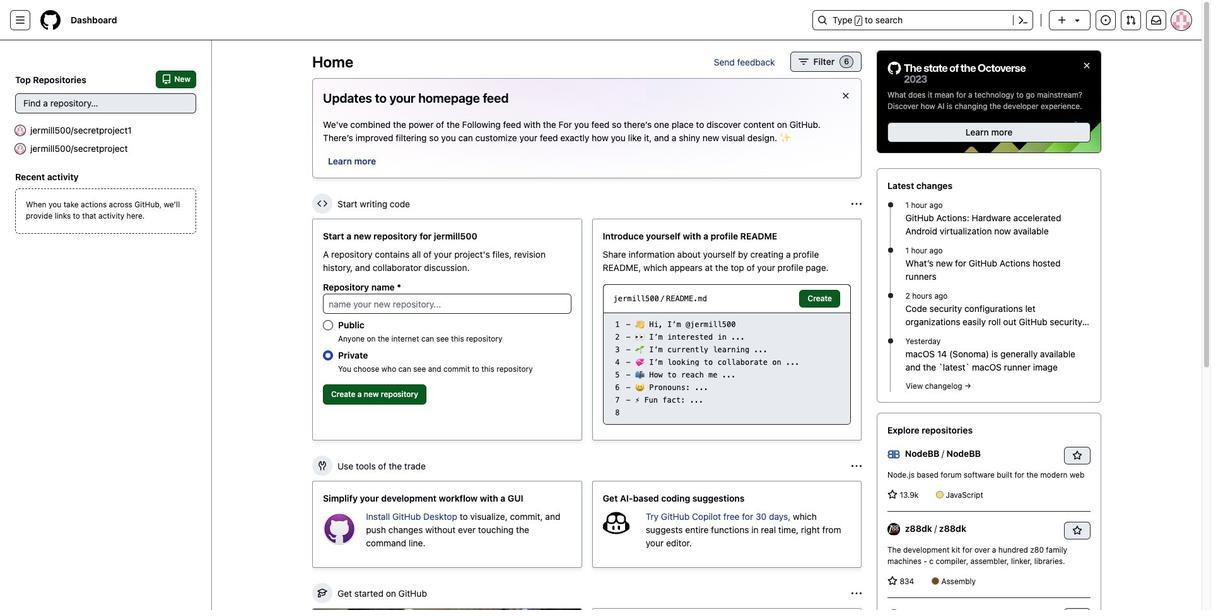 Task type: describe. For each thing, give the bounding box(es) containing it.
what is github? image
[[313, 610, 582, 611]]

secretproject1 image
[[15, 125, 25, 135]]

triangle down image
[[1073, 15, 1083, 25]]

explore element
[[877, 50, 1102, 611]]

command palette image
[[1019, 15, 1029, 25]]

tools image
[[317, 461, 328, 471]]

@z88dk profile image
[[888, 524, 901, 537]]

homepage image
[[40, 10, 61, 30]]

notifications image
[[1152, 15, 1162, 25]]

x image
[[841, 91, 851, 101]]

mortar board image
[[317, 589, 328, 599]]

explore repositories navigation
[[877, 413, 1102, 611]]

git pull request image
[[1127, 15, 1137, 25]]

3 dot fill image from the top
[[886, 336, 896, 347]]

secretproject image
[[15, 144, 25, 154]]

name your new repository... text field
[[323, 294, 571, 314]]

star this repository image for @z88dk profile image
[[1073, 526, 1083, 537]]

why am i seeing this? image for get ai-based coding suggestions element
[[852, 462, 862, 472]]

try the github flow element
[[592, 609, 862, 611]]

Find a repository… text field
[[15, 93, 196, 114]]

1 dot fill image from the top
[[886, 200, 896, 210]]

plus image
[[1058, 15, 1068, 25]]



Task type: vqa. For each thing, say whether or not it's contained in the screenshot.
the top dot fill image
yes



Task type: locate. For each thing, give the bounding box(es) containing it.
code image
[[317, 199, 328, 209]]

0 vertical spatial star this repository image
[[1073, 451, 1083, 461]]

Top Repositories search field
[[15, 93, 196, 114]]

filter image
[[799, 57, 809, 67]]

why am i seeing this? image
[[852, 199, 862, 209], [852, 462, 862, 472]]

None submit
[[800, 290, 841, 308]]

none submit inside introduce yourself with a profile readme element
[[800, 290, 841, 308]]

dot fill image
[[886, 246, 896, 256]]

star image
[[888, 490, 898, 501]]

start a new repository element
[[312, 219, 582, 441]]

1 vertical spatial star this repository image
[[1073, 526, 1083, 537]]

1 vertical spatial dot fill image
[[886, 291, 896, 301]]

star this repository image
[[1073, 451, 1083, 461], [1073, 526, 1083, 537]]

simplify your development workflow with a gui element
[[312, 482, 582, 569]]

issue opened image
[[1101, 15, 1111, 25]]

star this repository image for @nodebb profile icon
[[1073, 451, 1083, 461]]

0 vertical spatial why am i seeing this? image
[[852, 199, 862, 209]]

github logo image
[[888, 61, 1027, 85]]

close image
[[1082, 61, 1092, 71]]

introduce yourself with a profile readme element
[[592, 219, 862, 441]]

why am i seeing this? image for introduce yourself with a profile readme element
[[852, 199, 862, 209]]

2 why am i seeing this? image from the top
[[852, 462, 862, 472]]

what is github? element
[[312, 609, 582, 611]]

None radio
[[323, 321, 333, 331], [323, 351, 333, 361], [323, 321, 333, 331], [323, 351, 333, 361]]

why am i seeing this? image
[[852, 589, 862, 599]]

2 star this repository image from the top
[[1073, 526, 1083, 537]]

1 why am i seeing this? image from the top
[[852, 199, 862, 209]]

1 vertical spatial why am i seeing this? image
[[852, 462, 862, 472]]

@nodebb profile image
[[888, 449, 901, 462]]

github desktop image
[[323, 513, 356, 546]]

get ai-based coding suggestions element
[[592, 482, 862, 569]]

1 star this repository image from the top
[[1073, 451, 1083, 461]]

star image
[[888, 577, 898, 587]]

dot fill image
[[886, 200, 896, 210], [886, 291, 896, 301], [886, 336, 896, 347]]

0 vertical spatial dot fill image
[[886, 200, 896, 210]]

2 vertical spatial dot fill image
[[886, 336, 896, 347]]

2 dot fill image from the top
[[886, 291, 896, 301]]



